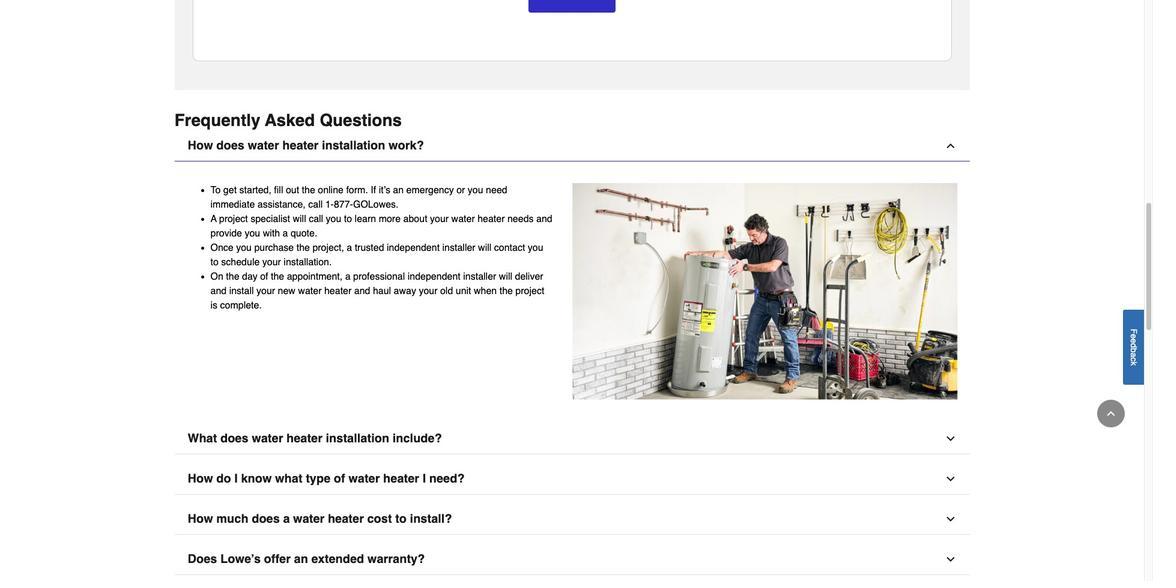 Task type: describe. For each thing, give the bounding box(es) containing it.
your right about
[[430, 214, 449, 225]]

does
[[188, 553, 217, 567]]

to inside button
[[395, 513, 407, 527]]

0 vertical spatial will
[[293, 214, 306, 225]]

chevron up image inside scroll to top element
[[1106, 408, 1118, 420]]

extended
[[312, 553, 364, 567]]

new
[[278, 286, 296, 297]]

frequently asked questions
[[175, 111, 402, 130]]

how do i know what type of water heater i need? button
[[175, 465, 970, 495]]

how for how much does a water heater cost to install?
[[188, 513, 213, 527]]

does lowe's offer an extended warranty? button
[[175, 545, 970, 576]]

contact
[[494, 243, 525, 254]]

your left new
[[257, 286, 275, 297]]

or
[[457, 185, 465, 196]]

assistance,
[[258, 200, 306, 210]]

you right contact
[[528, 243, 544, 254]]

if
[[371, 185, 376, 196]]

work?
[[389, 139, 424, 153]]

include?
[[393, 432, 442, 446]]

frequently
[[175, 111, 261, 130]]

1 e from the top
[[1130, 334, 1139, 339]]

purchase
[[254, 243, 294, 254]]

away
[[394, 286, 416, 297]]

how do i know what type of water heater i need?
[[188, 473, 465, 486]]

provide
[[211, 228, 242, 239]]

much
[[216, 513, 249, 527]]

know
[[241, 473, 272, 486]]

schedule
[[221, 257, 260, 268]]

form.
[[346, 185, 368, 196]]

need?
[[429, 473, 465, 486]]

is
[[211, 301, 218, 311]]

it's
[[379, 185, 391, 196]]

cost
[[367, 513, 392, 527]]

what
[[188, 432, 217, 446]]

water up cost
[[349, 473, 380, 486]]

does for how
[[216, 139, 245, 153]]

install?
[[410, 513, 452, 527]]

once
[[211, 243, 234, 254]]

install
[[229, 286, 254, 297]]

the right on
[[226, 272, 239, 282]]

a right "with"
[[283, 228, 288, 239]]

asked
[[265, 111, 315, 130]]

needs
[[508, 214, 534, 225]]

warranty?
[[368, 553, 425, 567]]

haul
[[373, 286, 391, 297]]

installation.
[[284, 257, 332, 268]]

need
[[486, 185, 508, 196]]

2 horizontal spatial and
[[537, 214, 553, 225]]

water up does lowe's offer an extended warranty?
[[293, 513, 325, 527]]

with
[[263, 228, 280, 239]]

water down appointment, at top
[[298, 286, 322, 297]]

877-
[[334, 200, 353, 210]]

2 vertical spatial will
[[499, 272, 513, 282]]

your left the "old"
[[419, 286, 438, 297]]

does inside button
[[252, 513, 280, 527]]

f e e d b a c k button
[[1124, 310, 1145, 385]]

quote.
[[291, 228, 317, 239]]

chevron down image for how do i know what type of water heater i need?
[[945, 474, 957, 486]]

chevron down image for what does water heater installation include?
[[945, 433, 957, 446]]

questions
[[320, 111, 402, 130]]

the right out
[[302, 185, 315, 196]]

heater inside how much does a water heater cost to install? button
[[328, 513, 364, 527]]

b
[[1130, 348, 1139, 353]]

to
[[211, 185, 221, 196]]

1 vertical spatial call
[[309, 214, 323, 225]]

how does water heater installation work?
[[188, 139, 424, 153]]

c
[[1130, 357, 1139, 362]]

water inside button
[[252, 432, 283, 446]]

started,
[[239, 185, 272, 196]]

k
[[1130, 362, 1139, 366]]

specialist
[[251, 214, 290, 225]]

project,
[[313, 243, 344, 254]]

online
[[318, 185, 344, 196]]

fill
[[274, 185, 283, 196]]

how much does a water heater cost to install? button
[[175, 505, 970, 536]]

type
[[306, 473, 331, 486]]

2 i from the left
[[423, 473, 426, 486]]

a man installing an a. o. smith water heater in a garage. image
[[572, 183, 958, 400]]

water down or
[[452, 214, 475, 225]]

golowes.
[[353, 200, 399, 210]]

d
[[1130, 343, 1139, 348]]

a
[[211, 214, 217, 225]]



Task type: locate. For each thing, give the bounding box(es) containing it.
1 how from the top
[[188, 139, 213, 153]]

to down 877-
[[344, 214, 352, 225]]

does
[[216, 139, 245, 153], [220, 432, 249, 446], [252, 513, 280, 527]]

0 vertical spatial project
[[219, 214, 248, 225]]

chevron up image
[[945, 140, 957, 152], [1106, 408, 1118, 420]]

0 horizontal spatial project
[[219, 214, 248, 225]]

1 horizontal spatial to
[[344, 214, 352, 225]]

installation for work?
[[322, 139, 385, 153]]

how for how does water heater installation work?
[[188, 139, 213, 153]]

installation
[[322, 139, 385, 153], [326, 432, 389, 446]]

more
[[379, 214, 401, 225]]

installation inside button
[[326, 432, 389, 446]]

professional
[[353, 272, 405, 282]]

0 horizontal spatial an
[[294, 553, 308, 567]]

you right or
[[468, 185, 483, 196]]

how down frequently
[[188, 139, 213, 153]]

1 vertical spatial independent
[[408, 272, 461, 282]]

an inside to get started, fill out the online form. if it's an emergency or you need immediate assistance, call 1-877-golowes. a project specialist will call you to learn more about your water heater needs and provide you with a quote. once you purchase the project, a trusted independent installer will contact you to schedule your installation. on the day of the appointment, a professional independent installer will deliver and install your new water heater and haul away your old unit when the project is complete.
[[393, 185, 404, 196]]

chevron down image inside how do i know what type of water heater i need? button
[[945, 474, 957, 486]]

what does water heater installation include? button
[[175, 424, 970, 455]]

installation down questions
[[322, 139, 385, 153]]

a down what
[[283, 513, 290, 527]]

a inside how much does a water heater cost to install? button
[[283, 513, 290, 527]]

will left deliver
[[499, 272, 513, 282]]

will up quote.
[[293, 214, 306, 225]]

out
[[286, 185, 299, 196]]

0 vertical spatial an
[[393, 185, 404, 196]]

how
[[188, 139, 213, 153], [188, 473, 213, 486], [188, 513, 213, 527]]

of inside to get started, fill out the online form. if it's an emergency or you need immediate assistance, call 1-877-golowes. a project specialist will call you to learn more about your water heater needs and provide you with a quote. once you purchase the project, a trusted independent installer will contact you to schedule your installation. on the day of the appointment, a professional independent installer will deliver and install your new water heater and haul away your old unit when the project is complete.
[[260, 272, 268, 282]]

an right the offer
[[294, 553, 308, 567]]

1 vertical spatial of
[[334, 473, 345, 486]]

will
[[293, 214, 306, 225], [478, 243, 492, 254], [499, 272, 513, 282]]

you
[[468, 185, 483, 196], [326, 214, 342, 225], [245, 228, 260, 239], [236, 243, 252, 254], [528, 243, 544, 254]]

chevron down image
[[945, 433, 957, 446], [945, 474, 957, 486], [945, 514, 957, 526], [945, 554, 957, 566]]

a inside f e e d b a c k button
[[1130, 353, 1139, 357]]

to get started, fill out the online form. if it's an emergency or you need immediate assistance, call 1-877-golowes. a project specialist will call you to learn more about your water heater needs and provide you with a quote. once you purchase the project, a trusted independent installer will contact you to schedule your installation. on the day of the appointment, a professional independent installer will deliver and install your new water heater and haul away your old unit when the project is complete.
[[211, 185, 553, 311]]

does right the what
[[220, 432, 249, 446]]

you down 1-
[[326, 214, 342, 225]]

and
[[537, 214, 553, 225], [211, 286, 227, 297], [354, 286, 370, 297]]

complete.
[[220, 301, 262, 311]]

installation up how do i know what type of water heater i need?
[[326, 432, 389, 446]]

to up on
[[211, 257, 219, 268]]

the down quote.
[[297, 243, 310, 254]]

2 e from the top
[[1130, 339, 1139, 343]]

1 horizontal spatial an
[[393, 185, 404, 196]]

0 vertical spatial installation
[[322, 139, 385, 153]]

0 vertical spatial how
[[188, 139, 213, 153]]

heater up type
[[287, 432, 323, 446]]

chevron up image inside the how does water heater installation work? 'button'
[[945, 140, 957, 152]]

1 vertical spatial installer
[[463, 272, 497, 282]]

heater inside how do i know what type of water heater i need? button
[[383, 473, 419, 486]]

a
[[283, 228, 288, 239], [347, 243, 352, 254], [345, 272, 351, 282], [1130, 353, 1139, 357], [283, 513, 290, 527]]

when
[[474, 286, 497, 297]]

how does water heater installation work? button
[[175, 131, 970, 162]]

what does water heater installation include?
[[188, 432, 442, 446]]

how for how do i know what type of water heater i need?
[[188, 473, 213, 486]]

2 vertical spatial does
[[252, 513, 280, 527]]

1 vertical spatial to
[[211, 257, 219, 268]]

heater inside what does water heater installation include? button
[[287, 432, 323, 446]]

heater inside the how does water heater installation work? 'button'
[[283, 139, 319, 153]]

and left haul
[[354, 286, 370, 297]]

independent
[[387, 243, 440, 254], [408, 272, 461, 282]]

water
[[248, 139, 279, 153], [452, 214, 475, 225], [298, 286, 322, 297], [252, 432, 283, 446], [349, 473, 380, 486], [293, 513, 325, 527]]

0 horizontal spatial i
[[234, 473, 238, 486]]

0 vertical spatial chevron up image
[[945, 140, 957, 152]]

2 vertical spatial to
[[395, 513, 407, 527]]

0 vertical spatial installer
[[443, 243, 476, 254]]

the right the when
[[500, 286, 513, 297]]

trusted
[[355, 243, 384, 254]]

0 horizontal spatial will
[[293, 214, 306, 225]]

do
[[216, 473, 231, 486]]

of
[[260, 272, 268, 282], [334, 473, 345, 486]]

your
[[430, 214, 449, 225], [262, 257, 281, 268], [257, 286, 275, 297], [419, 286, 438, 297]]

heater down include?
[[383, 473, 419, 486]]

2 horizontal spatial to
[[395, 513, 407, 527]]

old
[[440, 286, 453, 297]]

3 how from the top
[[188, 513, 213, 527]]

how left do
[[188, 473, 213, 486]]

chevron down image inside what does water heater installation include? button
[[945, 433, 957, 446]]

how left much
[[188, 513, 213, 527]]

to
[[344, 214, 352, 225], [211, 257, 219, 268], [395, 513, 407, 527]]

of inside button
[[334, 473, 345, 486]]

installation for include?
[[326, 432, 389, 446]]

offer
[[264, 553, 291, 567]]

0 vertical spatial does
[[216, 139, 245, 153]]

get
[[223, 185, 237, 196]]

installer
[[443, 243, 476, 254], [463, 272, 497, 282]]

unit
[[456, 286, 471, 297]]

call left 1-
[[308, 200, 323, 210]]

2 chevron down image from the top
[[945, 474, 957, 486]]

you left "with"
[[245, 228, 260, 239]]

a up k
[[1130, 353, 1139, 357]]

0 vertical spatial call
[[308, 200, 323, 210]]

f e e d b a c k
[[1130, 329, 1139, 366]]

scroll to top element
[[1098, 400, 1125, 428]]

appointment,
[[287, 272, 343, 282]]

project down deliver
[[516, 286, 545, 297]]

a left trusted
[[347, 243, 352, 254]]

chevron down image for does lowe's offer an extended warranty?
[[945, 554, 957, 566]]

water down frequently asked questions
[[248, 139, 279, 153]]

heater
[[283, 139, 319, 153], [478, 214, 505, 225], [324, 286, 352, 297], [287, 432, 323, 446], [383, 473, 419, 486], [328, 513, 364, 527]]

0 vertical spatial of
[[260, 272, 268, 282]]

1 i from the left
[[234, 473, 238, 486]]

a left professional
[[345, 272, 351, 282]]

independent down about
[[387, 243, 440, 254]]

installer up the when
[[463, 272, 497, 282]]

does for what
[[220, 432, 249, 446]]

2 vertical spatial how
[[188, 513, 213, 527]]

2 horizontal spatial will
[[499, 272, 513, 282]]

how much does a water heater cost to install?
[[188, 513, 452, 527]]

1 vertical spatial does
[[220, 432, 249, 446]]

deliver
[[515, 272, 544, 282]]

does inside 'button'
[[216, 139, 245, 153]]

will left contact
[[478, 243, 492, 254]]

water inside 'button'
[[248, 139, 279, 153]]

1 horizontal spatial chevron up image
[[1106, 408, 1118, 420]]

emergency
[[407, 185, 454, 196]]

heater left cost
[[328, 513, 364, 527]]

an right "it's"
[[393, 185, 404, 196]]

of right day
[[260, 272, 268, 282]]

and right the "needs" at the top left
[[537, 214, 553, 225]]

1 vertical spatial chevron up image
[[1106, 408, 1118, 420]]

you up the schedule
[[236, 243, 252, 254]]

1 horizontal spatial will
[[478, 243, 492, 254]]

3 chevron down image from the top
[[945, 514, 957, 526]]

0 horizontal spatial chevron up image
[[945, 140, 957, 152]]

call
[[308, 200, 323, 210], [309, 214, 323, 225]]

1 horizontal spatial i
[[423, 473, 426, 486]]

the up new
[[271, 272, 284, 282]]

project
[[219, 214, 248, 225], [516, 286, 545, 297]]

1 horizontal spatial project
[[516, 286, 545, 297]]

i left need?
[[423, 473, 426, 486]]

0 horizontal spatial and
[[211, 286, 227, 297]]

1 vertical spatial will
[[478, 243, 492, 254]]

water up know on the bottom left of page
[[252, 432, 283, 446]]

chevron down image inside how much does a water heater cost to install? button
[[945, 514, 957, 526]]

1 vertical spatial installation
[[326, 432, 389, 446]]

lowe's
[[220, 553, 261, 567]]

on
[[211, 272, 223, 282]]

how inside 'button'
[[188, 139, 213, 153]]

0 horizontal spatial of
[[260, 272, 268, 282]]

1-
[[325, 200, 334, 210]]

1 horizontal spatial of
[[334, 473, 345, 486]]

call up quote.
[[309, 214, 323, 225]]

heater down need
[[478, 214, 505, 225]]

immediate
[[211, 200, 255, 210]]

e up "b"
[[1130, 339, 1139, 343]]

1 horizontal spatial and
[[354, 286, 370, 297]]

f
[[1130, 329, 1139, 334]]

0 vertical spatial to
[[344, 214, 352, 225]]

installer up unit
[[443, 243, 476, 254]]

learn
[[355, 214, 376, 225]]

to right cost
[[395, 513, 407, 527]]

and down on
[[211, 286, 227, 297]]

i right do
[[234, 473, 238, 486]]

of right type
[[334, 473, 345, 486]]

installation inside 'button'
[[322, 139, 385, 153]]

e
[[1130, 334, 1139, 339], [1130, 339, 1139, 343]]

does down frequently
[[216, 139, 245, 153]]

does right much
[[252, 513, 280, 527]]

i
[[234, 473, 238, 486], [423, 473, 426, 486]]

0 vertical spatial independent
[[387, 243, 440, 254]]

the
[[302, 185, 315, 196], [297, 243, 310, 254], [226, 272, 239, 282], [271, 272, 284, 282], [500, 286, 513, 297]]

independent up the "old"
[[408, 272, 461, 282]]

an
[[393, 185, 404, 196], [294, 553, 308, 567]]

your down the purchase
[[262, 257, 281, 268]]

an inside button
[[294, 553, 308, 567]]

project down the immediate
[[219, 214, 248, 225]]

chevron down image inside does lowe's offer an extended warranty? button
[[945, 554, 957, 566]]

e up d
[[1130, 334, 1139, 339]]

1 vertical spatial project
[[516, 286, 545, 297]]

1 vertical spatial how
[[188, 473, 213, 486]]

1 chevron down image from the top
[[945, 433, 957, 446]]

4 chevron down image from the top
[[945, 554, 957, 566]]

chevron down image for how much does a water heater cost to install?
[[945, 514, 957, 526]]

heater down asked
[[283, 139, 319, 153]]

heater down appointment, at top
[[324, 286, 352, 297]]

does inside button
[[220, 432, 249, 446]]

does lowe's offer an extended warranty?
[[188, 553, 425, 567]]

1 vertical spatial an
[[294, 553, 308, 567]]

what
[[275, 473, 303, 486]]

0 horizontal spatial to
[[211, 257, 219, 268]]

2 how from the top
[[188, 473, 213, 486]]

day
[[242, 272, 258, 282]]

about
[[403, 214, 428, 225]]



Task type: vqa. For each thing, say whether or not it's contained in the screenshot.
"Shed Installation"
no



